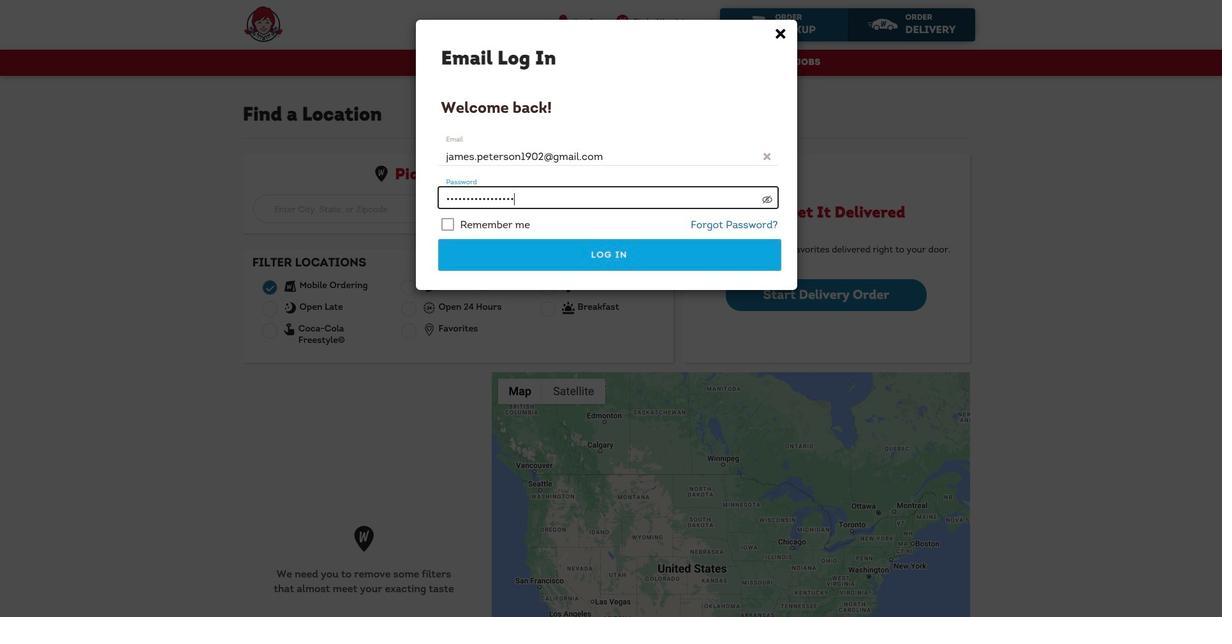 Task type: vqa. For each thing, say whether or not it's contained in the screenshot.
menu bar
yes



Task type: locate. For each thing, give the bounding box(es) containing it.
menu bar
[[498, 379, 605, 404]]

list box
[[240, 249, 677, 363]]

None checkbox
[[262, 280, 277, 295], [401, 280, 416, 295], [262, 301, 277, 317], [540, 301, 555, 317], [262, 323, 277, 338], [262, 280, 277, 295], [401, 280, 416, 295], [262, 301, 277, 317], [540, 301, 555, 317], [262, 323, 277, 338]]

banner
[[0, 0, 1222, 76]]

None email field
[[438, 144, 778, 166]]

None password field
[[438, 187, 778, 208]]

log in image
[[598, 17, 604, 26]]

None checkbox
[[540, 280, 555, 295], [401, 301, 416, 317], [401, 323, 416, 338], [540, 280, 555, 295], [401, 301, 416, 317], [401, 323, 416, 338]]

Enter City and State or Zipcode to find a Wendy's location search field
[[253, 195, 663, 223]]

map region
[[448, 231, 1101, 618]]



